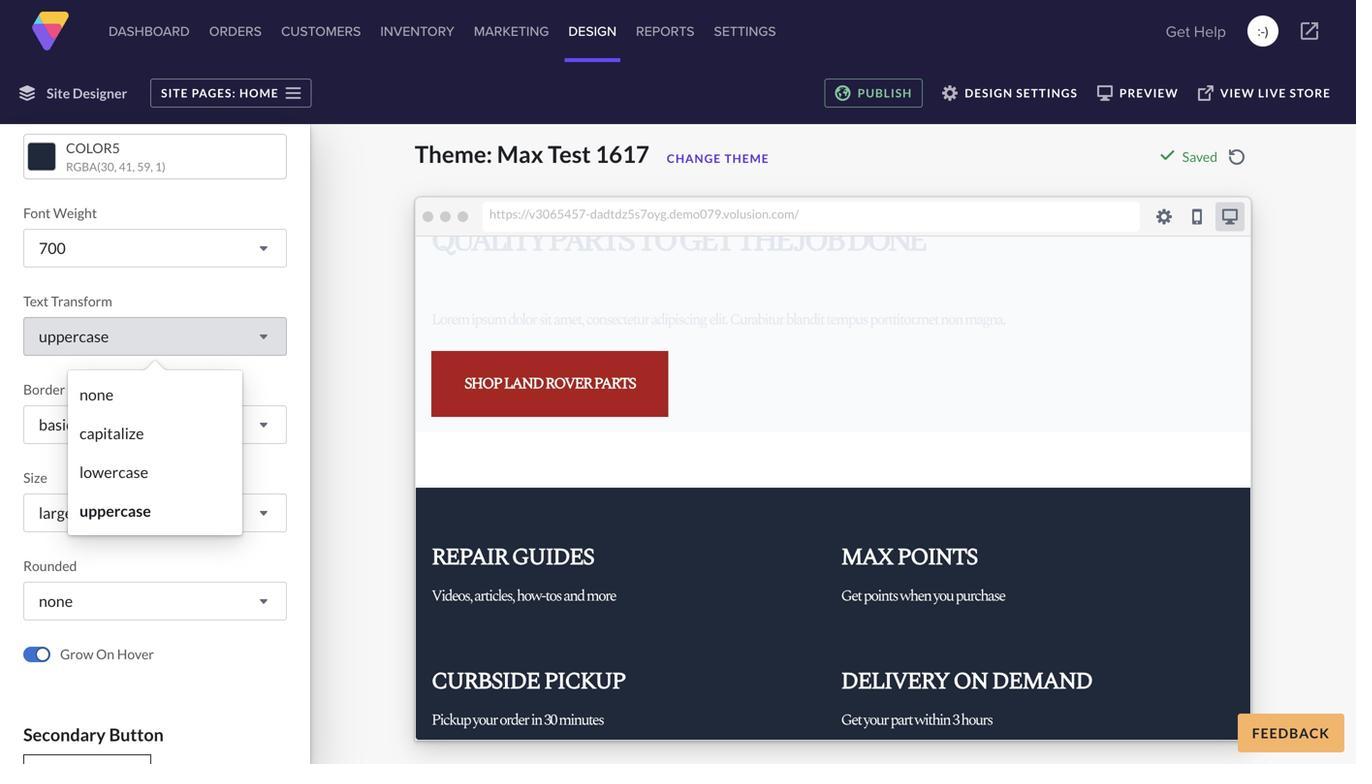 Task type: vqa. For each thing, say whether or not it's contained in the screenshot.
Settings
yes



Task type: describe. For each thing, give the bounding box(es) containing it.
reports
[[636, 21, 695, 41]]

font
[[23, 205, 51, 221]]

0 horizontal spatial hover
[[23, 110, 60, 126]]

site for site designer
[[47, 85, 70, 101]]

size
[[23, 469, 47, 486]]

site pages: home
[[161, 86, 279, 100]]

volusion-logo link
[[31, 12, 70, 50]]

theme:
[[415, 140, 493, 168]]

transform
[[51, 293, 112, 309]]

700
[[39, 239, 66, 257]]

1 horizontal spatial hover
[[117, 646, 154, 662]]

customers button
[[277, 0, 365, 62]]

dashboard image
[[31, 12, 70, 50]]

test
[[548, 140, 591, 168]]

on
[[96, 646, 115, 662]]

design
[[569, 21, 617, 41]]

orders button
[[205, 0, 266, 62]]

)
[[1266, 21, 1269, 41]]

theme
[[725, 151, 770, 165]]

text transform
[[23, 293, 112, 309]]

large button
[[23, 494, 287, 532]]

font weight
[[23, 205, 97, 221]]

none button
[[23, 582, 287, 621]]

none for "none" "link"
[[80, 385, 114, 404]]

dashboard
[[109, 21, 190, 41]]

get help link
[[1160, 12, 1233, 50]]

preview
[[1120, 86, 1179, 100]]

inventory
[[381, 21, 455, 41]]

41,
[[119, 160, 135, 174]]

lowercase
[[80, 463, 148, 482]]

grow
[[60, 646, 94, 662]]

design
[[965, 86, 1013, 100]]

theme: max test 1617
[[415, 140, 650, 168]]

get help
[[1166, 20, 1227, 42]]

capitalize link
[[73, 414, 238, 453]]

:-
[[1258, 21, 1266, 41]]

get
[[1166, 20, 1191, 42]]

hover border color
[[23, 110, 141, 126]]

rgba(30,
[[66, 160, 117, 174]]

https://v3065457-dadtdz5s7oyg.demo079.volusion.com/
[[490, 207, 799, 221]]

design button
[[565, 0, 621, 62]]

pages:
[[192, 86, 236, 100]]

settings
[[714, 21, 776, 41]]

text
[[23, 293, 48, 309]]

view live store
[[1221, 86, 1332, 100]]

0 vertical spatial border
[[63, 110, 105, 126]]

feedback button
[[1238, 714, 1345, 753]]

rounded
[[23, 558, 77, 574]]

design settings button
[[933, 79, 1088, 108]]

grow on hover
[[60, 646, 154, 662]]

designer
[[73, 85, 127, 101]]

sidebar element
[[0, 108, 310, 764]]

help
[[1195, 20, 1227, 42]]

59,
[[137, 160, 153, 174]]



Task type: locate. For each thing, give the bounding box(es) containing it.
color5
[[66, 140, 120, 156]]

lowercase link
[[73, 453, 238, 492]]

publish button
[[825, 79, 923, 108]]

site up hover border color
[[47, 85, 70, 101]]

none link
[[73, 375, 238, 414]]

700 button
[[23, 229, 287, 268]]

thickness
[[68, 381, 127, 398]]

basic button
[[23, 405, 287, 444]]

secondary button
[[23, 724, 164, 745]]

1 vertical spatial hover
[[117, 646, 154, 662]]

1 vertical spatial border
[[23, 381, 65, 398]]

1617
[[596, 140, 650, 168]]

uppercase link
[[73, 492, 238, 530]]

saved
[[1183, 148, 1218, 165]]

none up the capitalize
[[80, 385, 114, 404]]

marketing button
[[470, 0, 553, 62]]

saved image
[[1161, 147, 1176, 163]]

secondary
[[23, 724, 106, 745]]

change theme
[[667, 151, 770, 165]]

site inside button
[[161, 86, 189, 100]]

button
[[109, 724, 164, 745]]

feedback
[[1253, 725, 1331, 741]]

live
[[1259, 86, 1287, 100]]

0 horizontal spatial none
[[39, 592, 73, 610]]

none inside "link"
[[80, 385, 114, 404]]

https://v3065457-
[[490, 207, 590, 221]]

1 vertical spatial none
[[39, 592, 73, 610]]

0 vertical spatial none
[[80, 385, 114, 404]]

change
[[667, 151, 722, 165]]

basic
[[39, 415, 73, 434]]

dadtdz5s7oyg.demo079.volusion.com/
[[590, 207, 799, 221]]

orders
[[209, 21, 262, 41]]

uppercase button
[[23, 317, 287, 356]]

reports button
[[632, 0, 699, 62]]

0 vertical spatial uppercase
[[39, 327, 109, 346]]

settings button
[[710, 0, 780, 62]]

1 horizontal spatial none
[[80, 385, 114, 404]]

uppercase down lowercase
[[80, 501, 151, 520]]

uppercase for uppercase link on the left bottom of page
[[80, 501, 151, 520]]

hover down site designer
[[23, 110, 60, 126]]

color
[[107, 110, 141, 126]]

site left pages:
[[161, 86, 189, 100]]

1 vertical spatial uppercase
[[80, 501, 151, 520]]

hover right on in the bottom left of the page
[[117, 646, 154, 662]]

preview button
[[1088, 79, 1189, 108]]

site for site pages: home
[[161, 86, 189, 100]]

border up basic
[[23, 381, 65, 398]]

large
[[39, 503, 73, 522]]

:-) link
[[1248, 16, 1279, 47]]

home
[[240, 86, 279, 100]]

uppercase for uppercase button
[[39, 327, 109, 346]]

uppercase
[[39, 327, 109, 346], [80, 501, 151, 520]]

border down site designer
[[63, 110, 105, 126]]

none
[[80, 385, 114, 404], [39, 592, 73, 610]]

none inside button
[[39, 592, 73, 610]]

1)
[[155, 160, 166, 174]]

max
[[497, 140, 544, 168]]

weight
[[53, 205, 97, 221]]

publish
[[858, 86, 913, 100]]

settings
[[1017, 86, 1078, 100]]

store
[[1290, 86, 1332, 100]]

view
[[1221, 86, 1255, 100]]

uppercase inside "menu"
[[80, 501, 151, 520]]

marketing
[[474, 21, 549, 41]]

inventory button
[[377, 0, 459, 62]]

view live store button
[[1189, 79, 1341, 108]]

:-)
[[1258, 21, 1269, 41]]

site
[[47, 85, 70, 101], [161, 86, 189, 100]]

menu
[[68, 370, 242, 535]]

capitalize
[[80, 424, 144, 443]]

0 vertical spatial hover
[[23, 110, 60, 126]]

uppercase inside button
[[39, 327, 109, 346]]

1 horizontal spatial site
[[161, 86, 189, 100]]

menu containing none
[[68, 370, 242, 535]]

0 horizontal spatial site
[[47, 85, 70, 101]]

uppercase down text transform
[[39, 327, 109, 346]]

site designer
[[47, 85, 127, 101]]

site pages: home button
[[150, 79, 312, 108]]

hover
[[23, 110, 60, 126], [117, 646, 154, 662]]

none down rounded
[[39, 592, 73, 610]]

none for none button
[[39, 592, 73, 610]]

border thickness
[[23, 381, 127, 398]]

color5 rgba(30, 41, 59, 1)
[[66, 140, 166, 174]]

design settings
[[965, 86, 1078, 100]]

customers
[[281, 21, 361, 41]]

dashboard link
[[105, 0, 194, 62]]

border
[[63, 110, 105, 126], [23, 381, 65, 398]]



